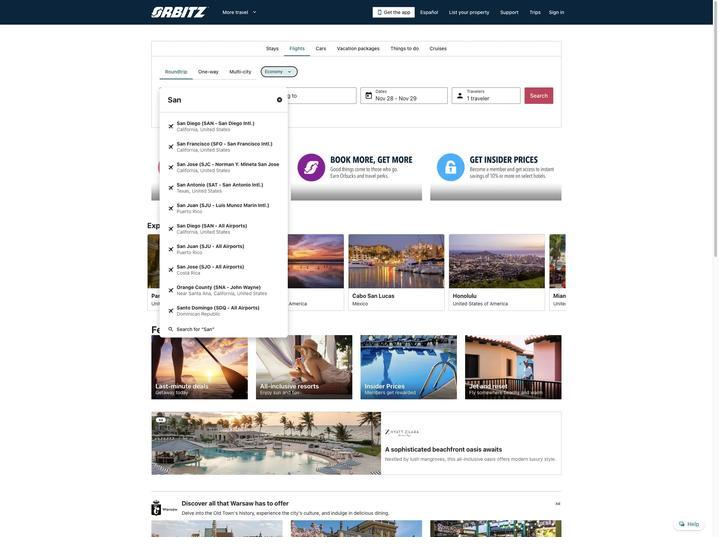 Task type: vqa. For each thing, say whether or not it's contained in the screenshot.
Bundle & save
no



Task type: describe. For each thing, give the bounding box(es) containing it.
get the app link
[[373, 7, 415, 18]]

in inside "discover all that warsaw has to offer delve into the old town's history, experience the city's culture, and indulge in delicious dining."
[[349, 511, 353, 517]]

airports) for santo domingo (sdq - all airports)
[[238, 305, 260, 311]]

states inside orange county (sna - john wayne) near santa ana, california, united states
[[253, 291, 267, 297]]

intl.) for san diego (san - san diego intl.) california, united states
[[244, 120, 255, 126]]

delve into the old town's history, experience the city's culture, and indulge in delicious dining. link
[[182, 508, 551, 517]]

more travel
[[223, 9, 248, 15]]

small image for san jose (sjc - norman y. mineta san jose intl.)
[[168, 165, 174, 171]]

small image for california, united states
[[168, 144, 174, 150]]

trips link
[[525, 6, 547, 18]]

wayne)
[[243, 285, 261, 290]]

0 horizontal spatial in
[[196, 221, 202, 230]]

clear leaving from image
[[277, 97, 283, 103]]

(sjc
[[199, 161, 211, 167]]

- for santo domingo (sdq - all airports) dominican republic
[[228, 305, 230, 311]]

marina cabo san lucas which includes a marina, a coastal town and night scenes image
[[349, 234, 445, 288]]

3 ad image from the left
[[431, 521, 562, 538]]

1 francisco from the left
[[187, 141, 210, 147]]

members
[[365, 390, 386, 396]]

more travel button
[[217, 6, 263, 18]]

7 small image from the top
[[168, 327, 174, 333]]

united inside the miami beach united states of america
[[554, 301, 568, 307]]

things
[[391, 46, 406, 51]]

resorts
[[298, 383, 319, 390]]

and right jet
[[481, 383, 492, 390]]

2 antonio from the left
[[233, 182, 251, 188]]

miami beach united states of america
[[554, 293, 609, 307]]

stays link
[[261, 41, 284, 56]]

explore stays in trending destinations
[[147, 221, 279, 230]]

download the app button image
[[377, 10, 383, 15]]

stay
[[202, 111, 211, 117]]

flights link
[[284, 41, 311, 56]]

orbitz logo image
[[152, 7, 209, 18]]

inclusive
[[271, 383, 297, 390]]

san diego (san - all airports) california, united states
[[177, 223, 247, 235]]

of inside honolulu united states of america
[[485, 301, 489, 307]]

(san for states
[[202, 223, 214, 229]]

small image for dominican republic
[[168, 308, 174, 314]]

economy
[[265, 69, 283, 74]]

destinations
[[235, 221, 279, 230]]

san jose (sjc - norman y. mineta san jose intl.) california, united states
[[177, 161, 292, 173]]

offers
[[194, 324, 220, 336]]

one-
[[198, 69, 210, 75]]

makiki - lower punchbowl - tantalus showing landscape views, a sunset and a city image
[[449, 234, 546, 288]]

a for car
[[234, 111, 236, 117]]

nov 28 - nov 29 button
[[361, 88, 448, 104]]

1 opens in a new window image from the left
[[151, 144, 157, 151]]

stays
[[266, 46, 279, 51]]

offer
[[275, 501, 289, 508]]

flights
[[290, 46, 305, 51]]

orange
[[177, 285, 194, 290]]

1 traveler
[[467, 95, 490, 102]]

all for (san
[[219, 223, 225, 229]]

trending
[[204, 221, 234, 230]]

california, inside san diego (san - all airports) california, united states
[[177, 229, 199, 235]]

29
[[410, 95, 417, 102]]

states inside san jose (sjc - norman y. mineta san jose intl.) california, united states
[[216, 168, 230, 173]]

san juan (sju - luis munoz marin intl.) puerto rico
[[177, 203, 270, 215]]

california, inside san francisco (sfo - san francisco intl.) california, united states
[[177, 147, 199, 153]]

santo domingo (sdq - all airports) dominican republic
[[177, 305, 260, 317]]

support link
[[495, 6, 525, 18]]

all
[[209, 501, 216, 508]]

(sju for luis
[[200, 203, 211, 208]]

paradise
[[152, 293, 175, 299]]

vacation packages link
[[332, 41, 385, 56]]

nov 28 - nov 29
[[376, 95, 417, 102]]

states inside san francisco (sfo - san francisco intl.) california, united states
[[216, 147, 230, 153]]

deals
[[193, 383, 209, 390]]

united inside honolulu united states of america
[[453, 301, 468, 307]]

intl.) for san antonio (sat - san antonio intl.) texas, united states
[[252, 182, 264, 188]]

rewarded
[[396, 390, 416, 396]]

of inside pismo beach united states of america
[[283, 301, 288, 307]]

list your property
[[450, 9, 490, 15]]

travel
[[236, 9, 248, 15]]

discover
[[182, 501, 208, 508]]

texas,
[[177, 188, 191, 194]]

into
[[196, 511, 204, 517]]

intl.) inside san jose (sjc - norman y. mineta san jose intl.) california, united states
[[281, 161, 292, 167]]

united inside the san antonio (sat - san antonio intl.) texas, united states
[[192, 188, 207, 194]]

small image for costa rica
[[168, 267, 174, 273]]

multi-city link
[[224, 64, 257, 79]]

(san for united
[[202, 120, 214, 126]]

history,
[[239, 511, 256, 517]]

a for place
[[179, 111, 181, 117]]

domingo
[[192, 305, 213, 311]]

miami beach featuring a city and street scenes image
[[550, 234, 646, 288]]

town's
[[223, 511, 238, 517]]

prices
[[387, 383, 405, 390]]

2 opens in a new window image from the left
[[291, 144, 297, 151]]

california, inside the san diego (san - san diego intl.) california, united states
[[177, 127, 199, 132]]

and inside all-inclusive resorts enjoy sun and fun
[[283, 390, 291, 396]]

last-
[[156, 383, 171, 390]]

jose for san jose (sjc - norman y. mineta san jose intl.) california, united states
[[187, 161, 198, 167]]

city's
[[291, 511, 303, 517]]

united inside san francisco (sfo - san francisco intl.) california, united states
[[200, 147, 215, 153]]

all for (sju
[[216, 244, 222, 249]]

san inside the san juan (sju - all airports) puerto rico
[[177, 244, 186, 249]]

rico inside san juan (sju - luis munoz marin intl.) puerto rico
[[193, 209, 202, 215]]

"san"
[[202, 327, 215, 333]]

things to do link
[[385, 41, 425, 56]]

discover all that warsaw has to offer link
[[182, 501, 551, 508]]

list
[[450, 9, 458, 15]]

add for add a car
[[224, 111, 233, 117]]

search for search
[[531, 93, 548, 99]]

stays
[[175, 221, 194, 230]]

small image for san diego (san - all airports)
[[168, 226, 174, 232]]

cabo san lucas mexico
[[353, 293, 395, 307]]

2 francisco from the left
[[237, 141, 260, 147]]

- for san antonio (sat - san antonio intl.) texas, united states
[[219, 182, 221, 188]]

search for search for "san"
[[177, 327, 193, 333]]

experience
[[257, 511, 281, 517]]

states inside san diego (san - all airports) california, united states
[[216, 229, 230, 235]]

vacation
[[337, 46, 357, 51]]

states inside honolulu united states of america
[[469, 301, 483, 307]]

add a place to stay
[[169, 111, 211, 117]]

to inside "discover all that warsaw has to offer delve into the old town's history, experience the city's culture, and indulge in delicious dining."
[[267, 501, 273, 508]]

america inside the miami beach united states of america
[[591, 301, 609, 307]]

featured offers
[[152, 324, 220, 336]]

san inside san jose (sjo - all airports) costa rica
[[177, 264, 186, 270]]

cabo
[[353, 293, 367, 299]]

ana,
[[203, 291, 213, 297]]

cruises
[[430, 46, 447, 51]]

diego for san diego (san - san diego intl.) california, united states
[[187, 120, 201, 126]]

fly
[[470, 390, 476, 396]]

get
[[387, 390, 394, 396]]

dining.
[[375, 511, 390, 517]]

all for (sdq
[[231, 305, 237, 311]]

search button
[[525, 88, 554, 104]]

featured offers main content
[[0, 41, 714, 538]]

ad
[[556, 502, 561, 506]]

place
[[183, 111, 195, 117]]

costa
[[177, 270, 190, 276]]

get
[[384, 9, 392, 15]]

states inside the san antonio (sat - san antonio intl.) texas, united states
[[208, 188, 222, 194]]

delve
[[182, 511, 194, 517]]

santo
[[177, 305, 191, 311]]

puerto inside san juan (sju - luis munoz marin intl.) puerto rico
[[177, 209, 192, 215]]

of inside paradise united states of america
[[183, 301, 187, 307]]

santa
[[189, 291, 201, 297]]

small image for san diego (san - san diego intl.)
[[168, 124, 174, 130]]

in inside dropdown button
[[561, 9, 565, 15]]

- for san juan (sju - all airports) puerto rico
[[212, 244, 215, 249]]

tab list containing stays
[[152, 41, 562, 56]]



Task type: locate. For each thing, give the bounding box(es) containing it.
ad image
[[152, 521, 283, 538], [291, 521, 423, 538], [431, 521, 562, 538]]

get the app
[[384, 9, 411, 15]]

cars
[[316, 46, 326, 51]]

san antonio (sat - san antonio intl.) texas, united states
[[177, 182, 264, 194]]

2 beach from the left
[[571, 293, 588, 299]]

united inside san jose (sjc - norman y. mineta san jose intl.) california, united states
[[200, 168, 215, 173]]

intl.) inside the san diego (san - san diego intl.) california, united states
[[244, 120, 255, 126]]

2 a from the left
[[234, 111, 236, 117]]

0 vertical spatial search
[[531, 93, 548, 99]]

san inside cabo san lucas mexico
[[368, 293, 378, 299]]

antonio up texas, at top left
[[187, 182, 205, 188]]

tab list
[[152, 41, 562, 56], [160, 64, 257, 79]]

california, inside san jose (sjc - norman y. mineta san jose intl.) california, united states
[[177, 168, 199, 173]]

juan inside the san juan (sju - all airports) puerto rico
[[187, 244, 198, 249]]

1 beach from the left
[[270, 293, 286, 299]]

(sju inside the san juan (sju - all airports) puerto rico
[[200, 244, 211, 249]]

0 vertical spatial puerto
[[177, 209, 192, 215]]

small image for san antonio (sat - san antonio intl.)
[[168, 185, 174, 191]]

puerto up stays
[[177, 209, 192, 215]]

diego down add a car
[[229, 120, 242, 126]]

to inside things to do link
[[408, 46, 412, 51]]

- left luis in the top left of the page
[[212, 203, 215, 208]]

- inside the san juan (sju - all airports) puerto rico
[[212, 244, 215, 249]]

airports)
[[226, 223, 247, 229], [223, 244, 245, 249], [223, 264, 244, 270], [238, 305, 260, 311]]

1 ad image from the left
[[152, 521, 283, 538]]

- inside orange county (sna - john wayne) near santa ana, california, united states
[[227, 285, 229, 290]]

2 (sju from the top
[[200, 244, 211, 249]]

1 nov from the left
[[376, 95, 386, 102]]

honolulu united states of america
[[453, 293, 508, 307]]

small image for san juan (sju - luis munoz marin intl.)
[[168, 206, 174, 212]]

culture,
[[304, 511, 321, 517]]

united down honolulu
[[453, 301, 468, 307]]

list your property link
[[444, 6, 495, 18]]

1 horizontal spatial antonio
[[233, 182, 251, 188]]

near
[[177, 291, 187, 297]]

in
[[561, 9, 565, 15], [196, 221, 202, 230], [349, 511, 353, 517]]

1 juan from the top
[[187, 203, 198, 208]]

1 horizontal spatial ad image
[[291, 521, 423, 538]]

search inside search button
[[531, 93, 548, 99]]

insider
[[365, 383, 385, 390]]

rico up (sjo
[[193, 250, 202, 256]]

(sju left luis in the top left of the page
[[200, 203, 211, 208]]

(san
[[202, 120, 214, 126], [202, 223, 214, 229]]

united down (sjc
[[200, 168, 215, 173]]

2 puerto from the top
[[177, 250, 192, 256]]

intl.) inside san juan (sju - luis munoz marin intl.) puerto rico
[[258, 203, 270, 208]]

united down miami
[[554, 301, 568, 307]]

- for san jose (sjc - norman y. mineta san jose intl.) california, united states
[[212, 161, 214, 167]]

- inside 'button'
[[395, 95, 398, 102]]

1 rico from the top
[[193, 209, 202, 215]]

0 horizontal spatial a
[[179, 111, 181, 117]]

san jose (sjo - all airports) costa rica
[[177, 264, 244, 276]]

2 horizontal spatial in
[[561, 9, 565, 15]]

in right indulge
[[349, 511, 353, 517]]

to up experience
[[267, 501, 273, 508]]

- down san diego (san - all airports) california, united states
[[212, 244, 215, 249]]

states down pismo
[[268, 301, 282, 307]]

add for add a place to stay
[[169, 111, 177, 117]]

all down san juan (sju - luis munoz marin intl.) puerto rico
[[219, 223, 225, 229]]

- inside the san diego (san - san diego intl.) california, united states
[[215, 120, 217, 126]]

4 small image from the top
[[168, 206, 174, 212]]

intl.) inside san francisco (sfo - san francisco intl.) california, united states
[[262, 141, 273, 147]]

diego down add a place to stay
[[187, 120, 201, 126]]

jet and reset fly somewhere beachy and warm
[[470, 383, 543, 396]]

airports) inside the san juan (sju - all airports) puerto rico
[[223, 244, 245, 249]]

1 horizontal spatial francisco
[[237, 141, 260, 147]]

diego for san diego (san - all airports) california, united states
[[187, 223, 201, 229]]

add left place
[[169, 111, 177, 117]]

roundtrip link
[[160, 64, 193, 79]]

jose up rica
[[187, 264, 198, 270]]

francisco left (sfo
[[187, 141, 210, 147]]

- inside the san antonio (sat - san antonio intl.) texas, united states
[[219, 182, 221, 188]]

to left stay
[[196, 111, 200, 117]]

0 horizontal spatial francisco
[[187, 141, 210, 147]]

2 vertical spatial to
[[267, 501, 273, 508]]

- inside san juan (sju - luis munoz marin intl.) puerto rico
[[212, 203, 215, 208]]

states down miami
[[570, 301, 584, 307]]

1 horizontal spatial opens in a new window image
[[291, 144, 297, 151]]

antonio
[[187, 182, 205, 188], [233, 182, 251, 188]]

beach for miami beach
[[571, 293, 588, 299]]

sign
[[550, 9, 560, 15]]

1 small image from the top
[[168, 144, 174, 150]]

1 horizontal spatial beach
[[571, 293, 588, 299]]

0 horizontal spatial to
[[196, 111, 200, 117]]

(sju for all
[[200, 244, 211, 249]]

states down (sfo
[[216, 147, 230, 153]]

insider prices members get rewarded
[[365, 383, 416, 396]]

featured
[[152, 324, 192, 336]]

support
[[501, 9, 519, 15]]

2 add from the left
[[224, 111, 233, 117]]

0 horizontal spatial nov
[[376, 95, 386, 102]]

pismo beach featuring a sunset, views and tropical scenes image
[[248, 234, 345, 288]]

jose for san jose (sjo - all airports) costa rica
[[187, 264, 198, 270]]

all for (sjo
[[216, 264, 222, 270]]

small image left stays
[[168, 226, 174, 232]]

1 horizontal spatial a
[[234, 111, 236, 117]]

all inside san diego (san - all airports) california, united states
[[219, 223, 225, 229]]

1
[[467, 95, 470, 102]]

juan down texas, at top left
[[187, 203, 198, 208]]

airports) inside san jose (sjo - all airports) costa rica
[[223, 264, 244, 270]]

1 horizontal spatial in
[[349, 511, 353, 517]]

- down san juan (sju - luis munoz marin intl.) puerto rico
[[215, 223, 217, 229]]

airports) down pismo
[[238, 305, 260, 311]]

- right (sjo
[[212, 264, 214, 270]]

0 vertical spatial rico
[[193, 209, 202, 215]]

2 small image from the top
[[168, 165, 174, 171]]

(san inside the san diego (san - san diego intl.) california, united states
[[202, 120, 214, 126]]

states inside pismo beach united states of america
[[268, 301, 282, 307]]

united inside orange county (sna - john wayne) near santa ana, california, united states
[[237, 291, 252, 297]]

1 traveler button
[[452, 88, 521, 104]]

1 vertical spatial (san
[[202, 223, 214, 229]]

airports) for san jose (sjo - all airports)
[[223, 264, 244, 270]]

airports) down munoz
[[226, 223, 247, 229]]

28
[[387, 95, 394, 102]]

small image left texas, at top left
[[168, 185, 174, 191]]

united up the san juan (sju - all airports) puerto rico
[[200, 229, 215, 235]]

4 small image from the top
[[168, 308, 174, 314]]

0 vertical spatial in
[[561, 9, 565, 15]]

america inside paradise united states of america
[[189, 301, 207, 307]]

- inside san jose (sjc - norman y. mineta san jose intl.) california, united states
[[212, 161, 214, 167]]

economy button
[[261, 66, 298, 77]]

airports) down trending
[[223, 244, 245, 249]]

2 vertical spatial in
[[349, 511, 353, 517]]

diego inside san diego (san - all airports) california, united states
[[187, 223, 201, 229]]

united down wayne)
[[237, 291, 252, 297]]

somewhere
[[477, 390, 503, 396]]

marin
[[244, 203, 257, 208]]

0 horizontal spatial antonio
[[187, 182, 205, 188]]

juan for san juan (sju - all airports) puerto rico
[[187, 244, 198, 249]]

0 vertical spatial (san
[[202, 120, 214, 126]]

0 vertical spatial (sju
[[200, 203, 211, 208]]

1 horizontal spatial to
[[267, 501, 273, 508]]

puerto up costa
[[177, 250, 192, 256]]

- for san jose (sjo - all airports) costa rica
[[212, 264, 214, 270]]

1 of from the left
[[183, 301, 187, 307]]

- right (sfo
[[224, 141, 226, 147]]

and left indulge
[[322, 511, 330, 517]]

warm
[[531, 390, 543, 396]]

y.
[[235, 161, 240, 167]]

1 add from the left
[[169, 111, 177, 117]]

airports) inside san diego (san - all airports) california, united states
[[226, 223, 247, 229]]

(san down stay
[[202, 120, 214, 126]]

of
[[183, 301, 187, 307], [283, 301, 288, 307], [485, 301, 489, 307], [585, 301, 590, 307]]

3 small image from the top
[[168, 288, 174, 294]]

0 vertical spatial tab list
[[152, 41, 562, 56]]

- for san juan (sju - luis munoz marin intl.) puerto rico
[[212, 203, 215, 208]]

luis
[[216, 203, 226, 208]]

to left "do"
[[408, 46, 412, 51]]

add left car
[[224, 111, 233, 117]]

5 small image from the top
[[168, 226, 174, 232]]

san juan (sju - all airports) puerto rico
[[177, 244, 245, 256]]

airports) inside the santo domingo (sdq - all airports) dominican republic
[[238, 305, 260, 311]]

one-way
[[198, 69, 219, 75]]

0 vertical spatial juan
[[187, 203, 198, 208]]

- inside san jose (sjo - all airports) costa rica
[[212, 264, 214, 270]]

california,
[[177, 127, 199, 132], [177, 147, 199, 153], [177, 168, 199, 173], [177, 229, 199, 235], [214, 291, 236, 297]]

juan inside san juan (sju - luis munoz marin intl.) puerto rico
[[187, 203, 198, 208]]

small image
[[168, 124, 174, 130], [168, 165, 174, 171], [168, 185, 174, 191], [168, 206, 174, 212], [168, 226, 174, 232], [168, 247, 174, 253], [168, 327, 174, 333]]

1 vertical spatial puerto
[[177, 250, 192, 256]]

states down (sat
[[208, 188, 222, 194]]

nov left 28
[[376, 95, 386, 102]]

states inside the miami beach united states of america
[[570, 301, 584, 307]]

1 vertical spatial juan
[[187, 244, 198, 249]]

jose inside san jose (sjo - all airports) costa rica
[[187, 264, 198, 270]]

states inside the san diego (san - san diego intl.) california, united states
[[216, 127, 230, 132]]

airports) up john in the left bottom of the page
[[223, 264, 244, 270]]

the down the offer
[[282, 511, 290, 517]]

- for orange county (sna - john wayne) near santa ana, california, united states
[[227, 285, 229, 290]]

fun
[[292, 390, 299, 396]]

one-way link
[[193, 64, 224, 79]]

jose left (sjc
[[187, 161, 198, 167]]

things to do
[[391, 46, 419, 51]]

dominican
[[177, 311, 200, 317]]

- for san francisco (sfo - san francisco intl.) california, united states
[[224, 141, 226, 147]]

explore
[[147, 221, 174, 230]]

1 vertical spatial tab list
[[160, 64, 257, 79]]

4 america from the left
[[591, 301, 609, 307]]

- right (sdq
[[228, 305, 230, 311]]

america inside pismo beach united states of america
[[289, 301, 307, 307]]

states up the san juan (sju - all airports) puerto rico
[[216, 229, 230, 235]]

- right (sat
[[219, 182, 221, 188]]

juan down stays
[[187, 244, 198, 249]]

- left john in the left bottom of the page
[[227, 285, 229, 290]]

puerto
[[177, 209, 192, 215], [177, 250, 192, 256]]

search for "san"
[[177, 327, 215, 333]]

3 america from the left
[[490, 301, 508, 307]]

- inside san francisco (sfo - san francisco intl.) california, united states
[[224, 141, 226, 147]]

1 puerto from the top
[[177, 209, 192, 215]]

small image up explore
[[168, 206, 174, 212]]

0 vertical spatial to
[[408, 46, 412, 51]]

all inside the san juan (sju - all airports) puerto rico
[[216, 244, 222, 249]]

diego left trending
[[187, 223, 201, 229]]

- right (sjc
[[212, 161, 214, 167]]

intl.)
[[244, 120, 255, 126], [262, 141, 273, 147], [281, 161, 292, 167], [252, 182, 264, 188], [258, 203, 270, 208]]

0 horizontal spatial beach
[[270, 293, 286, 299]]

and left the warm
[[522, 390, 530, 396]]

2 horizontal spatial to
[[408, 46, 412, 51]]

sun
[[274, 390, 281, 396]]

3 of from the left
[[485, 301, 489, 307]]

0 horizontal spatial the
[[205, 511, 212, 517]]

las vegas featuring interior views image
[[147, 234, 244, 288]]

all inside san jose (sjo - all airports) costa rica
[[216, 264, 222, 270]]

1 vertical spatial to
[[196, 111, 200, 117]]

2 horizontal spatial ad image
[[431, 521, 562, 538]]

and left fun at the bottom of page
[[283, 390, 291, 396]]

2 small image from the top
[[168, 267, 174, 273]]

2 nov from the left
[[399, 95, 409, 102]]

small image left (sjc
[[168, 165, 174, 171]]

1 america from the left
[[189, 301, 207, 307]]

intl.) inside the san antonio (sat - san antonio intl.) texas, united states
[[252, 182, 264, 188]]

jet
[[470, 383, 479, 390]]

states down honolulu
[[469, 301, 483, 307]]

car
[[238, 111, 245, 117]]

1 horizontal spatial search
[[531, 93, 548, 99]]

small image down explore
[[168, 247, 174, 253]]

san inside san diego (san - all airports) california, united states
[[177, 223, 186, 229]]

(sju down san diego (san - all airports) california, united states
[[200, 244, 211, 249]]

united down (sfo
[[200, 147, 215, 153]]

-
[[395, 95, 398, 102], [215, 120, 217, 126], [224, 141, 226, 147], [212, 161, 214, 167], [219, 182, 221, 188], [212, 203, 215, 208], [215, 223, 217, 229], [212, 244, 215, 249], [212, 264, 214, 270], [227, 285, 229, 290], [228, 305, 230, 311]]

states inside paradise united states of america
[[167, 301, 182, 307]]

airports) for san juan (sju - all airports)
[[223, 244, 245, 249]]

states down wayne)
[[253, 291, 267, 297]]

- right 28
[[395, 95, 398, 102]]

san francisco (sfo - san francisco intl.) california, united states
[[177, 141, 273, 153]]

jose right mineta
[[268, 161, 279, 167]]

2 horizontal spatial the
[[394, 9, 401, 15]]

munoz
[[227, 203, 243, 208]]

2 juan from the top
[[187, 244, 198, 249]]

2 (san from the top
[[202, 223, 214, 229]]

san inside san juan (sju - luis munoz marin intl.) puerto rico
[[177, 203, 186, 208]]

rica
[[191, 270, 200, 276]]

1 horizontal spatial the
[[282, 511, 290, 517]]

states up (sfo
[[216, 127, 230, 132]]

intl.) for san francisco (sfo - san francisco intl.) california, united states
[[262, 141, 273, 147]]

- up (sfo
[[215, 120, 217, 126]]

states down norman
[[216, 168, 230, 173]]

- inside the santo domingo (sdq - all airports) dominican republic
[[228, 305, 230, 311]]

small image
[[168, 144, 174, 150], [168, 267, 174, 273], [168, 288, 174, 294], [168, 308, 174, 314]]

1 small image from the top
[[168, 124, 174, 130]]

indulge
[[331, 511, 348, 517]]

reset
[[493, 383, 508, 390]]

vacation packages
[[337, 46, 380, 51]]

a left place
[[179, 111, 181, 117]]

sign in button
[[547, 6, 568, 18]]

pismo beach united states of america
[[252, 293, 307, 307]]

2 of from the left
[[283, 301, 288, 307]]

john
[[230, 285, 242, 290]]

2 ad image from the left
[[291, 521, 423, 538]]

1 vertical spatial search
[[177, 327, 193, 333]]

for
[[194, 327, 200, 333]]

puerto inside the san juan (sju - all airports) puerto rico
[[177, 250, 192, 256]]

Leaving from text field
[[160, 88, 288, 112]]

0 horizontal spatial add
[[169, 111, 177, 117]]

united inside san diego (san - all airports) california, united states
[[200, 229, 215, 235]]

diego
[[187, 120, 201, 126], [229, 120, 242, 126], [187, 223, 201, 229]]

all right (sjo
[[216, 264, 222, 270]]

- inside san diego (san - all airports) california, united states
[[215, 223, 217, 229]]

show next card image
[[562, 269, 570, 277]]

add a car
[[224, 111, 245, 117]]

and inside "discover all that warsaw has to offer delve into the old town's history, experience the city's culture, and indulge in delicious dining."
[[322, 511, 330, 517]]

show previous card image
[[143, 269, 152, 277]]

francisco
[[187, 141, 210, 147], [237, 141, 260, 147]]

1 horizontal spatial add
[[224, 111, 233, 117]]

packages
[[358, 46, 380, 51]]

antonio down san jose (sjc - norman y. mineta san jose intl.) california, united states
[[233, 182, 251, 188]]

in right stays
[[196, 221, 202, 230]]

opens in a new window image
[[151, 144, 157, 151], [291, 144, 297, 151]]

all-inclusive resorts enjoy sun and fun
[[260, 383, 319, 396]]

the right get
[[394, 9, 401, 15]]

0 horizontal spatial search
[[177, 327, 193, 333]]

and
[[481, 383, 492, 390], [283, 390, 291, 396], [522, 390, 530, 396], [322, 511, 330, 517]]

tab list containing roundtrip
[[160, 64, 257, 79]]

small image down add a place to stay
[[168, 124, 174, 130]]

states down near
[[167, 301, 182, 307]]

0 horizontal spatial opens in a new window image
[[151, 144, 157, 151]]

beach inside the miami beach united states of america
[[571, 293, 588, 299]]

1 (san from the top
[[202, 120, 214, 126]]

6 small image from the top
[[168, 247, 174, 253]]

small image left search for "san"
[[168, 327, 174, 333]]

3 small image from the top
[[168, 185, 174, 191]]

1 vertical spatial rico
[[193, 250, 202, 256]]

search
[[531, 93, 548, 99], [177, 327, 193, 333]]

1 a from the left
[[179, 111, 181, 117]]

all-
[[260, 383, 271, 390]]

do
[[413, 46, 419, 51]]

in right sign
[[561, 9, 565, 15]]

all inside the santo domingo (sdq - all airports) dominican republic
[[231, 305, 237, 311]]

san diego (san - san diego intl.) california, united states
[[177, 120, 255, 132]]

- for san diego (san - san diego intl.) california, united states
[[215, 120, 217, 126]]

airports) for san diego (san - all airports)
[[226, 223, 247, 229]]

small image for near santa ana, california, united states
[[168, 288, 174, 294]]

the left old
[[205, 511, 212, 517]]

(san right stays
[[202, 223, 214, 229]]

all down san diego (san - all airports) california, united states
[[216, 244, 222, 249]]

united inside paradise united states of america
[[152, 301, 166, 307]]

2 america from the left
[[289, 301, 307, 307]]

rico up stays
[[193, 209, 202, 215]]

beach right miami
[[571, 293, 588, 299]]

a left car
[[234, 111, 236, 117]]

small image for san juan (sju - all airports)
[[168, 247, 174, 253]]

republic
[[201, 311, 221, 317]]

united inside pismo beach united states of america
[[252, 301, 267, 307]]

california, inside orange county (sna - john wayne) near santa ana, california, united states
[[214, 291, 236, 297]]

(sju inside san juan (sju - luis munoz marin intl.) puerto rico
[[200, 203, 211, 208]]

all right (sdq
[[231, 305, 237, 311]]

united down stay
[[200, 127, 215, 132]]

1 antonio from the left
[[187, 182, 205, 188]]

multi-
[[230, 69, 243, 75]]

america inside honolulu united states of america
[[490, 301, 508, 307]]

of inside the miami beach united states of america
[[585, 301, 590, 307]]

1 horizontal spatial nov
[[399, 95, 409, 102]]

4 of from the left
[[585, 301, 590, 307]]

2 rico from the top
[[193, 250, 202, 256]]

united down paradise
[[152, 301, 166, 307]]

juan for san juan (sju - luis munoz marin intl.) puerto rico
[[187, 203, 198, 208]]

honolulu
[[453, 293, 477, 299]]

multi-city
[[230, 69, 252, 75]]

francisco up mineta
[[237, 141, 260, 147]]

norman
[[215, 161, 234, 167]]

way
[[210, 69, 219, 75]]

mexico
[[353, 301, 368, 307]]

united down (sat
[[192, 188, 207, 194]]

nov left the 29
[[399, 95, 409, 102]]

(san inside san diego (san - all airports) california, united states
[[202, 223, 214, 229]]

has
[[255, 501, 266, 508]]

united inside the san diego (san - san diego intl.) california, united states
[[200, 127, 215, 132]]

beach for pismo beach
[[270, 293, 286, 299]]

united down pismo
[[252, 301, 267, 307]]

1 (sju from the top
[[200, 203, 211, 208]]

rico inside the san juan (sju - all airports) puerto rico
[[193, 250, 202, 256]]

featured offers region
[[147, 321, 566, 404]]

beach inside pismo beach united states of america
[[270, 293, 286, 299]]

- for san diego (san - all airports) california, united states
[[215, 223, 217, 229]]

1 vertical spatial (sju
[[200, 244, 211, 249]]

(sfo
[[211, 141, 223, 147]]

0 horizontal spatial ad image
[[152, 521, 283, 538]]

delicious
[[354, 511, 374, 517]]

beach right pismo
[[270, 293, 286, 299]]

1 vertical spatial in
[[196, 221, 202, 230]]



